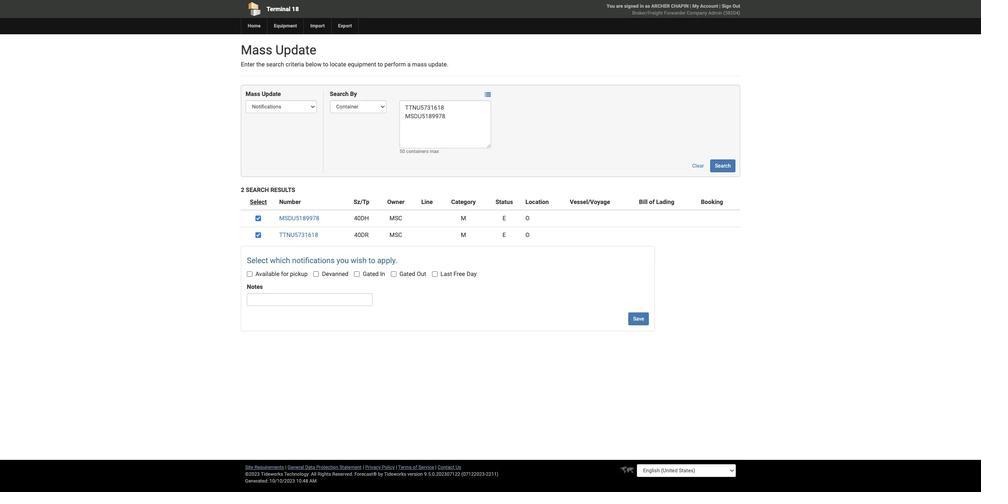 Task type: locate. For each thing, give the bounding box(es) containing it.
search
[[330, 91, 349, 98], [716, 163, 731, 169], [246, 187, 269, 194]]

1 vertical spatial o
[[526, 232, 530, 239]]

equipment
[[274, 23, 297, 29]]

as
[[646, 3, 651, 9]]

out left last
[[417, 271, 427, 278]]

in
[[380, 271, 385, 278]]

select which notifications you wish to apply.
[[247, 256, 398, 265]]

select for select
[[250, 199, 267, 206]]

to right below
[[323, 61, 329, 68]]

gated in
[[363, 271, 385, 278]]

2 horizontal spatial to
[[378, 61, 383, 68]]

2 gated from the left
[[400, 271, 416, 278]]

you
[[337, 256, 349, 265]]

| left general
[[286, 465, 287, 471]]

update for mass update enter the search criteria below to locate equipment to perform a mass update.
[[276, 42, 317, 57]]

import link
[[304, 18, 331, 34]]

out
[[733, 3, 741, 9], [417, 271, 427, 278]]

you
[[607, 3, 615, 9]]

| left my
[[691, 3, 692, 9]]

last
[[441, 271, 452, 278]]

msdu5189978
[[279, 215, 320, 222]]

o
[[526, 215, 530, 222], [526, 232, 530, 239]]

1 horizontal spatial out
[[733, 3, 741, 9]]

of up version
[[413, 465, 418, 471]]

terminal 18
[[267, 6, 299, 12]]

0 vertical spatial m
[[461, 215, 466, 222]]

0 vertical spatial e
[[503, 215, 506, 222]]

my account link
[[693, 3, 719, 9]]

(07122023-
[[462, 472, 486, 477]]

requirements
[[255, 465, 284, 471]]

update up criteria
[[276, 42, 317, 57]]

0 horizontal spatial gated
[[363, 271, 379, 278]]

to left perform
[[378, 61, 383, 68]]

to right 'wish'
[[369, 256, 376, 265]]

1 e from the top
[[503, 215, 506, 222]]

the
[[256, 61, 265, 68]]

1 vertical spatial e
[[503, 232, 506, 239]]

search button
[[711, 160, 736, 173]]

e
[[503, 215, 506, 222], [503, 232, 506, 239]]

1 vertical spatial search
[[716, 163, 731, 169]]

update.
[[429, 61, 449, 68]]

10:48
[[296, 479, 308, 484]]

update inside mass update enter the search criteria below to locate equipment to perform a mass update.
[[276, 42, 317, 57]]

version
[[408, 472, 423, 477]]

m
[[461, 215, 466, 222], [461, 232, 466, 239]]

2 o from the top
[[526, 232, 530, 239]]

e for 40dh
[[503, 215, 506, 222]]

tideworks
[[384, 472, 407, 477]]

1 gated from the left
[[363, 271, 379, 278]]

search inside button
[[716, 163, 731, 169]]

bill of lading
[[640, 199, 675, 206]]

m for 40dh
[[461, 215, 466, 222]]

category
[[452, 199, 476, 206]]

admin
[[709, 10, 723, 16]]

save button
[[629, 313, 649, 326]]

0 vertical spatial search
[[330, 91, 349, 98]]

out up (58204)
[[733, 3, 741, 9]]

broker/freight
[[633, 10, 663, 16]]

|
[[691, 3, 692, 9], [720, 3, 721, 9], [286, 465, 287, 471], [363, 465, 364, 471], [396, 465, 397, 471], [436, 465, 437, 471]]

to
[[323, 61, 329, 68], [378, 61, 383, 68], [369, 256, 376, 265]]

1 m from the top
[[461, 215, 466, 222]]

number
[[279, 199, 301, 206]]

0 vertical spatial o
[[526, 215, 530, 222]]

1 vertical spatial out
[[417, 271, 427, 278]]

e for 40dr
[[503, 232, 506, 239]]

of right bill
[[650, 199, 655, 206]]

1 vertical spatial update
[[262, 91, 281, 98]]

0 vertical spatial of
[[650, 199, 655, 206]]

msdu5189978 link
[[279, 215, 320, 222]]

general data protection statement link
[[288, 465, 362, 471]]

o for 40dh
[[526, 215, 530, 222]]

statement
[[340, 465, 362, 471]]

1 horizontal spatial search
[[330, 91, 349, 98]]

mass for mass update
[[246, 91, 260, 98]]

2 m from the top
[[461, 232, 466, 239]]

enter
[[241, 61, 255, 68]]

msc for 40dh
[[390, 215, 403, 222]]

home link
[[241, 18, 267, 34]]

by
[[350, 91, 357, 98]]

location
[[526, 199, 549, 206]]

below
[[306, 61, 322, 68]]

2 e from the top
[[503, 232, 506, 239]]

update for mass update
[[262, 91, 281, 98]]

mass update enter the search criteria below to locate equipment to perform a mass update.
[[241, 42, 449, 68]]

o for 40dr
[[526, 232, 530, 239]]

results
[[271, 187, 296, 194]]

equipment
[[348, 61, 377, 68]]

search right 2
[[246, 187, 269, 194]]

ttnu5731618
[[279, 232, 318, 239]]

1 vertical spatial select
[[247, 256, 268, 265]]

1 msc from the top
[[390, 215, 403, 222]]

2 msc from the top
[[390, 232, 403, 239]]

9.5.0.202307122
[[424, 472, 461, 477]]

mass inside mass update enter the search criteria below to locate equipment to perform a mass update.
[[241, 42, 273, 57]]

search
[[266, 61, 284, 68]]

mass down enter on the left top of page
[[246, 91, 260, 98]]

notifications
[[292, 256, 335, 265]]

1 horizontal spatial of
[[650, 199, 655, 206]]

select down 2 search results
[[250, 199, 267, 206]]

0 vertical spatial out
[[733, 3, 741, 9]]

msc
[[390, 215, 403, 222], [390, 232, 403, 239]]

1 vertical spatial msc
[[390, 232, 403, 239]]

2 horizontal spatial search
[[716, 163, 731, 169]]

msc up apply.
[[390, 232, 403, 239]]

Notes text field
[[247, 294, 373, 306]]

0 vertical spatial msc
[[390, 215, 403, 222]]

0 horizontal spatial out
[[417, 271, 427, 278]]

msc down owner
[[390, 215, 403, 222]]

equipment link
[[267, 18, 304, 34]]

1 o from the top
[[526, 215, 530, 222]]

gated
[[363, 271, 379, 278], [400, 271, 416, 278]]

©2023 tideworks
[[245, 472, 283, 477]]

policy
[[382, 465, 395, 471]]

gated right "in" at the left of the page
[[400, 271, 416, 278]]

select for select which notifications you wish to apply.
[[247, 256, 268, 265]]

update down search
[[262, 91, 281, 98]]

0 vertical spatial mass
[[241, 42, 273, 57]]

msc for 40dr
[[390, 232, 403, 239]]

0 horizontal spatial search
[[246, 187, 269, 194]]

mass up the
[[241, 42, 273, 57]]

2
[[241, 187, 245, 194]]

None checkbox
[[247, 272, 253, 277]]

0 vertical spatial update
[[276, 42, 317, 57]]

None checkbox
[[256, 216, 261, 222], [256, 233, 261, 238], [314, 272, 319, 277], [355, 272, 360, 277], [391, 272, 397, 277], [432, 272, 438, 277], [256, 216, 261, 222], [256, 233, 261, 238], [314, 272, 319, 277], [355, 272, 360, 277], [391, 272, 397, 277], [432, 272, 438, 277]]

50 containers max
[[400, 149, 439, 155]]

18
[[292, 6, 299, 12]]

1 horizontal spatial gated
[[400, 271, 416, 278]]

bill
[[640, 199, 648, 206]]

which
[[270, 256, 290, 265]]

1 vertical spatial of
[[413, 465, 418, 471]]

out inside you are signed in as archer chapin | my account | sign out broker/freight forwarder company admin (58204)
[[733, 3, 741, 9]]

clear
[[693, 163, 705, 169]]

0 horizontal spatial of
[[413, 465, 418, 471]]

1 vertical spatial m
[[461, 232, 466, 239]]

search by
[[330, 91, 357, 98]]

day
[[467, 271, 477, 278]]

criteria
[[286, 61, 304, 68]]

last free day
[[441, 271, 477, 278]]

gated left "in" at the left of the page
[[363, 271, 379, 278]]

1 vertical spatial mass
[[246, 91, 260, 98]]

show list image
[[485, 92, 491, 98]]

apply.
[[378, 256, 398, 265]]

select
[[250, 199, 267, 206], [247, 256, 268, 265]]

search right clear button
[[716, 163, 731, 169]]

0 vertical spatial select
[[250, 199, 267, 206]]

select up available
[[247, 256, 268, 265]]

line
[[422, 199, 433, 206]]

search left by
[[330, 91, 349, 98]]



Task type: vqa. For each thing, say whether or not it's contained in the screenshot.
which
yes



Task type: describe. For each thing, give the bounding box(es) containing it.
lading
[[657, 199, 675, 206]]

chapin
[[672, 3, 689, 9]]

2211)
[[486, 472, 499, 477]]

by
[[378, 472, 383, 477]]

| up forecast®
[[363, 465, 364, 471]]

home
[[248, 23, 261, 29]]

site requirements link
[[245, 465, 284, 471]]

10/10/2023
[[270, 479, 295, 484]]

m for 40dr
[[461, 232, 466, 239]]

ttnu5731618 link
[[279, 232, 318, 239]]

of inside site requirements | general data protection statement | privacy policy | terms of service | contact us ©2023 tideworks technology. all rights reserved. forecast® by tideworks version 9.5.0.202307122 (07122023-2211) generated: 10/10/2023 10:48 am
[[413, 465, 418, 471]]

sz/tp
[[354, 199, 370, 206]]

terms
[[399, 465, 412, 471]]

2 vertical spatial search
[[246, 187, 269, 194]]

owner
[[388, 199, 405, 206]]

| up 9.5.0.202307122
[[436, 465, 437, 471]]

mass update
[[246, 91, 281, 98]]

locate
[[330, 61, 347, 68]]

40dr
[[355, 232, 369, 239]]

sign out link
[[722, 3, 741, 9]]

signed
[[625, 3, 639, 9]]

data
[[305, 465, 315, 471]]

max
[[430, 149, 439, 155]]

(58204)
[[724, 10, 741, 16]]

TTNU5731618 MSDU5189978 text field
[[400, 101, 492, 149]]

status
[[496, 199, 513, 206]]

import
[[311, 23, 325, 29]]

for
[[281, 271, 289, 278]]

search for search by
[[330, 91, 349, 98]]

forecast®
[[355, 472, 377, 477]]

protection
[[317, 465, 339, 471]]

contact us link
[[438, 465, 462, 471]]

technology.
[[284, 472, 310, 477]]

1 horizontal spatial to
[[369, 256, 376, 265]]

service
[[419, 465, 434, 471]]

my
[[693, 3, 700, 9]]

gated for gated out
[[400, 271, 416, 278]]

site requirements | general data protection statement | privacy policy | terms of service | contact us ©2023 tideworks technology. all rights reserved. forecast® by tideworks version 9.5.0.202307122 (07122023-2211) generated: 10/10/2023 10:48 am
[[245, 465, 499, 484]]

mass
[[412, 61, 427, 68]]

reserved.
[[333, 472, 354, 477]]

terminal 18 link
[[241, 0, 442, 18]]

terminal
[[267, 6, 291, 12]]

0 horizontal spatial to
[[323, 61, 329, 68]]

available
[[256, 271, 280, 278]]

all
[[311, 472, 317, 477]]

in
[[640, 3, 644, 9]]

2 search results
[[241, 187, 296, 194]]

contact
[[438, 465, 455, 471]]

sign
[[722, 3, 732, 9]]

available for pickup
[[256, 271, 308, 278]]

gated for gated in
[[363, 271, 379, 278]]

archer
[[652, 3, 670, 9]]

| up tideworks in the bottom left of the page
[[396, 465, 397, 471]]

gated out
[[400, 271, 427, 278]]

export link
[[331, 18, 359, 34]]

mass for mass update enter the search criteria below to locate equipment to perform a mass update.
[[241, 42, 273, 57]]

generated:
[[245, 479, 269, 484]]

50
[[400, 149, 405, 155]]

company
[[687, 10, 708, 16]]

export
[[338, 23, 352, 29]]

a
[[408, 61, 411, 68]]

vessel/voyage
[[570, 199, 611, 206]]

| left sign
[[720, 3, 721, 9]]

free
[[454, 271, 466, 278]]

general
[[288, 465, 304, 471]]

perform
[[385, 61, 406, 68]]

containers
[[406, 149, 429, 155]]

privacy
[[365, 465, 381, 471]]

search for search
[[716, 163, 731, 169]]

account
[[701, 3, 719, 9]]

am
[[310, 479, 317, 484]]

notes
[[247, 284, 263, 291]]

devanned
[[322, 271, 349, 278]]

rights
[[318, 472, 331, 477]]

us
[[456, 465, 462, 471]]

booking
[[702, 199, 724, 206]]

privacy policy link
[[365, 465, 395, 471]]



